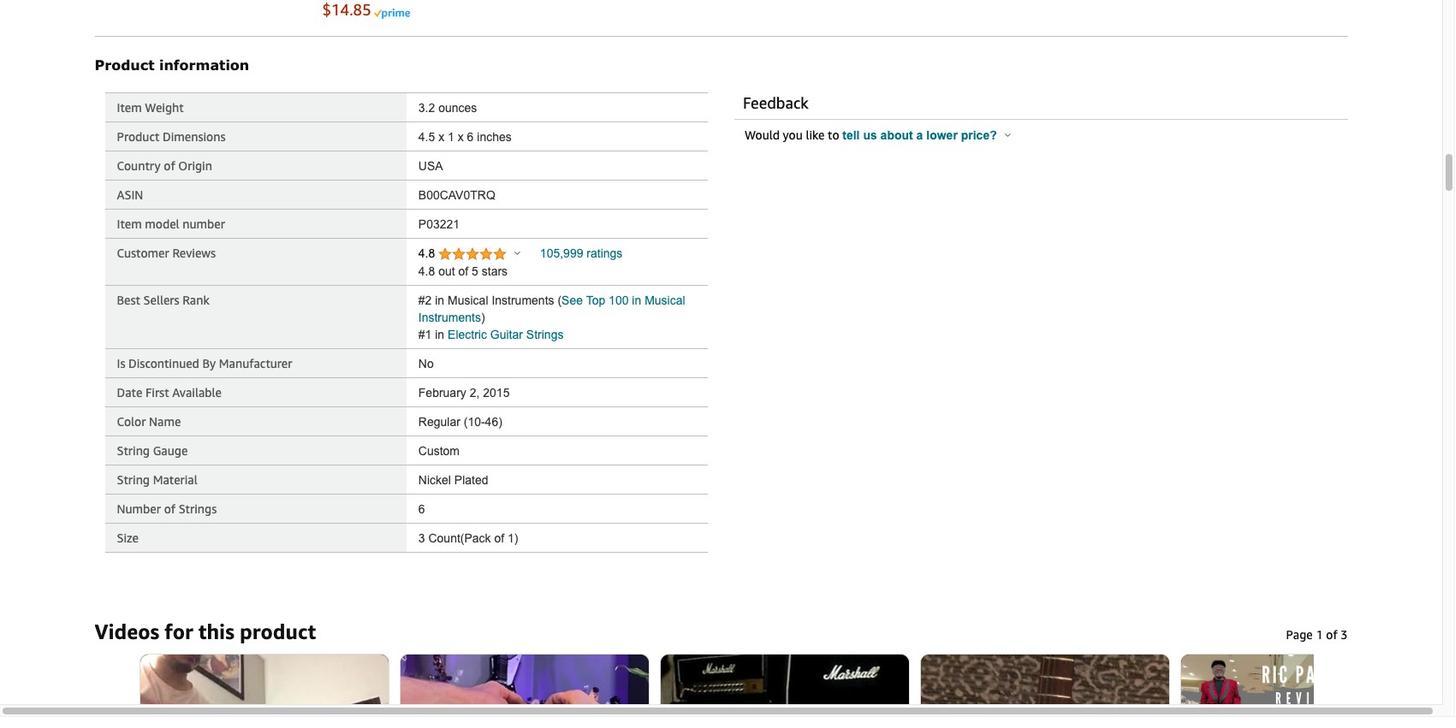 Task type: describe. For each thing, give the bounding box(es) containing it.
0 vertical spatial 6
[[467, 130, 474, 144]]

item weight
[[117, 100, 184, 115]]

lower
[[926, 129, 958, 142]]

material
[[153, 473, 197, 487]]

is discontinued by manufacturer
[[117, 356, 292, 371]]

price?
[[961, 129, 997, 142]]

february 2, 2015
[[418, 386, 510, 400]]

product for product information
[[95, 57, 154, 73]]

top
[[586, 294, 605, 307]]

4.8 for 4.8
[[418, 247, 438, 260]]

3.2 ounces
[[418, 101, 477, 115]]

no
[[418, 357, 434, 371]]

sellers
[[143, 293, 179, 307]]

#1 in electric guitar strings
[[418, 328, 564, 342]]

tell us about a lower price? button
[[842, 129, 1011, 142]]

page 1 of 3
[[1286, 628, 1348, 642]]

inches
[[477, 130, 512, 144]]

you
[[783, 128, 803, 142]]

number
[[117, 502, 161, 516]]

country
[[117, 158, 161, 173]]

1)
[[508, 532, 518, 545]]

gauge
[[153, 444, 188, 458]]

1 video widget card image from the left
[[660, 655, 909, 717]]

color
[[117, 414, 146, 429]]

would you like to
[[745, 128, 842, 142]]

customer
[[117, 246, 169, 260]]

videos for this product element
[[95, 618, 1348, 646]]

item for item model number
[[117, 217, 142, 231]]

nickel
[[418, 473, 451, 487]]

0 vertical spatial 3
[[418, 532, 425, 545]]

tell us about a lower price?
[[842, 129, 1000, 142]]

string material
[[117, 473, 197, 487]]

popover image inside 4.8 button
[[515, 251, 521, 255]]

reviews
[[172, 246, 216, 260]]

color name
[[117, 414, 181, 429]]

1 inside videos for this product element
[[1316, 628, 1323, 642]]

like
[[806, 128, 825, 142]]

#1
[[418, 328, 432, 342]]

asin
[[117, 188, 143, 202]]

4.5 x 1 x 6 inches
[[418, 130, 512, 144]]

in for #1 in electric guitar strings
[[435, 328, 444, 342]]

dimensions
[[163, 129, 225, 144]]

)
[[481, 311, 485, 325]]

$14.85 link
[[322, 0, 374, 19]]

p03221
[[418, 218, 460, 231]]

3 count(pack of 1)
[[418, 532, 518, 545]]

best
[[117, 293, 140, 307]]

information
[[159, 57, 249, 73]]

feedback
[[743, 93, 809, 112]]

(
[[558, 294, 562, 307]]

b00cav0trq
[[418, 188, 495, 202]]

100
[[609, 294, 629, 307]]

string for string gauge
[[117, 444, 150, 458]]

regular (10-46)
[[418, 415, 502, 429]]

5
[[472, 265, 478, 278]]

electric
[[448, 328, 487, 342]]

105,999
[[540, 247, 583, 260]]

is
[[117, 356, 125, 371]]

see
[[562, 294, 583, 307]]

out
[[438, 265, 455, 278]]

popover image inside tell us about a lower price? button
[[1005, 133, 1011, 137]]

see top 100 in musical instruments link
[[418, 294, 685, 325]]

1 musical from the left
[[448, 294, 488, 307]]

date
[[117, 385, 142, 400]]

105,999 ratings link
[[540, 247, 623, 260]]

musical inside see top 100 in musical instruments
[[645, 294, 685, 307]]

of left origin
[[164, 158, 175, 173]]

instruments inside see top 100 in musical instruments
[[418, 311, 481, 325]]

in inside see top 100 in musical instruments
[[632, 294, 641, 307]]

videos for this product
[[95, 620, 316, 644]]

0 horizontal spatial 6
[[418, 503, 425, 516]]

available
[[172, 385, 222, 400]]

february
[[418, 386, 466, 400]]

plated
[[454, 473, 488, 487]]

first
[[145, 385, 169, 400]]

custom
[[418, 444, 460, 458]]

ratings
[[587, 247, 623, 260]]

3 inside videos for this product element
[[1341, 628, 1348, 642]]

date first available
[[117, 385, 222, 400]]



Task type: locate. For each thing, give the bounding box(es) containing it.
1 horizontal spatial x
[[458, 130, 464, 144]]

item
[[117, 100, 142, 115], [117, 217, 142, 231]]

#2 in musical instruments (
[[418, 294, 562, 307]]

0 vertical spatial string
[[117, 444, 150, 458]]

item for item weight
[[117, 100, 142, 115]]

instruments
[[492, 294, 554, 307], [418, 311, 481, 325]]

2 video widget card image from the left
[[921, 655, 1169, 717]]

product for product dimensions
[[117, 129, 160, 144]]

of inside videos for this product element
[[1326, 628, 1337, 642]]

2,
[[470, 386, 480, 400]]

1 x from the left
[[438, 130, 444, 144]]

0 vertical spatial 4.8
[[418, 247, 438, 260]]

in right the '100'
[[632, 294, 641, 307]]

customer reviews
[[117, 246, 216, 260]]

4.5
[[418, 130, 435, 144]]

string up number on the bottom left
[[117, 473, 150, 487]]

of right page
[[1326, 628, 1337, 642]]

0 vertical spatial strings
[[526, 328, 564, 342]]

105,999 ratings
[[540, 247, 623, 260]]

x
[[438, 130, 444, 144], [458, 130, 464, 144]]

1 horizontal spatial musical
[[645, 294, 685, 307]]

0 horizontal spatial x
[[438, 130, 444, 144]]

0 horizontal spatial video widget card image
[[660, 655, 909, 717]]

number
[[183, 217, 225, 231]]

musical
[[448, 294, 488, 307], [645, 294, 685, 307]]

manufacturer
[[219, 356, 292, 371]]

1 vertical spatial 4.8
[[418, 265, 435, 278]]

product
[[240, 620, 316, 644]]

4.8 left the out at the top left of page
[[418, 265, 435, 278]]

6 down "nickel"
[[418, 503, 425, 516]]

1 right page
[[1316, 628, 1323, 642]]

of down material at left bottom
[[164, 502, 175, 516]]

stars
[[482, 265, 508, 278]]

6
[[467, 130, 474, 144], [418, 503, 425, 516]]

of for 4.8
[[458, 265, 468, 278]]

instruments up electric
[[418, 311, 481, 325]]

rank
[[183, 293, 210, 307]]

in for #2 in musical instruments (
[[435, 294, 444, 307]]

4.8 inside button
[[418, 247, 438, 260]]

string for string material
[[117, 473, 150, 487]]

0 vertical spatial instruments
[[492, 294, 554, 307]]

product up the item weight
[[95, 57, 154, 73]]

us
[[863, 129, 877, 142]]

0 horizontal spatial 3
[[418, 532, 425, 545]]

about
[[880, 129, 913, 142]]

item model number
[[117, 217, 225, 231]]

0 horizontal spatial strings
[[179, 502, 217, 516]]

weight
[[145, 100, 184, 115]]

$14.85
[[322, 0, 371, 19]]

1 vertical spatial strings
[[179, 502, 217, 516]]

popover image left 105,999
[[515, 251, 521, 255]]

of
[[164, 158, 175, 173], [458, 265, 468, 278], [164, 502, 175, 516], [494, 532, 504, 545], [1326, 628, 1337, 642]]

size
[[117, 531, 139, 545]]

regular
[[418, 415, 460, 429]]

4.8
[[418, 247, 438, 260], [418, 265, 435, 278]]

name
[[149, 414, 181, 429]]

electric guitar strings link
[[448, 328, 564, 342]]

of for 3
[[494, 532, 504, 545]]

video widget card image
[[660, 655, 909, 717], [921, 655, 1169, 717]]

2 musical from the left
[[645, 294, 685, 307]]

of left "1)"
[[494, 532, 504, 545]]

0 horizontal spatial musical
[[448, 294, 488, 307]]

usa
[[418, 159, 443, 173]]

1 vertical spatial item
[[117, 217, 142, 231]]

videos
[[95, 620, 159, 644]]

country of origin
[[117, 158, 212, 173]]

list
[[129, 654, 1455, 717]]

strings down material at left bottom
[[179, 502, 217, 516]]

1 vertical spatial string
[[117, 473, 150, 487]]

1 vertical spatial 1
[[1316, 628, 1323, 642]]

x down ounces at left top
[[458, 130, 464, 144]]

1 vertical spatial popover image
[[515, 251, 521, 255]]

6 left inches
[[467, 130, 474, 144]]

0 horizontal spatial 1
[[448, 130, 454, 144]]

guitar
[[490, 328, 523, 342]]

string down color
[[117, 444, 150, 458]]

1 horizontal spatial 1
[[1316, 628, 1323, 642]]

discontinued
[[128, 356, 199, 371]]

4.8 out of 5 stars
[[418, 265, 508, 278]]

item down asin
[[117, 217, 142, 231]]

in right #2
[[435, 294, 444, 307]]

origin
[[178, 158, 212, 173]]

0 vertical spatial product
[[95, 57, 154, 73]]

tell
[[842, 129, 860, 142]]

2 4.8 from the top
[[418, 265, 435, 278]]

1 vertical spatial 3
[[1341, 628, 1348, 642]]

1 horizontal spatial instruments
[[492, 294, 554, 307]]

popover image
[[1005, 133, 1011, 137], [515, 251, 521, 255]]

0 horizontal spatial instruments
[[418, 311, 481, 325]]

by
[[202, 356, 216, 371]]

popover image right "price?"
[[1005, 133, 1011, 137]]

product dimensions
[[117, 129, 225, 144]]

1 4.8 from the top
[[418, 247, 438, 260]]

1 item from the top
[[117, 100, 142, 115]]

2 item from the top
[[117, 217, 142, 231]]

musical up ")" at the top left of page
[[448, 294, 488, 307]]

3 right page
[[1341, 628, 1348, 642]]

string
[[117, 444, 150, 458], [117, 473, 150, 487]]

model
[[145, 217, 179, 231]]

for
[[165, 620, 193, 644]]

to
[[828, 128, 839, 142]]

2 x from the left
[[458, 130, 464, 144]]

musical right the '100'
[[645, 294, 685, 307]]

string gauge
[[117, 444, 188, 458]]

strings down see top 100 in musical instruments link
[[526, 328, 564, 342]]

0 vertical spatial 1
[[448, 130, 454, 144]]

item left weight
[[117, 100, 142, 115]]

number of strings
[[117, 502, 217, 516]]

3 left count(pack
[[418, 532, 425, 545]]

1 horizontal spatial popover image
[[1005, 133, 1011, 137]]

46)
[[485, 415, 502, 429]]

page
[[1286, 628, 1313, 642]]

nickel plated
[[418, 473, 488, 487]]

0 vertical spatial item
[[117, 100, 142, 115]]

product up country at the left top of page
[[117, 129, 160, 144]]

1 vertical spatial product
[[117, 129, 160, 144]]

in
[[435, 294, 444, 307], [632, 294, 641, 307], [435, 328, 444, 342]]

1 horizontal spatial strings
[[526, 328, 564, 342]]

(10-
[[464, 415, 485, 429]]

1
[[448, 130, 454, 144], [1316, 628, 1323, 642]]

1 vertical spatial instruments
[[418, 311, 481, 325]]

ounces
[[438, 101, 477, 115]]

1 right 4.5
[[448, 130, 454, 144]]

in right #1 at left
[[435, 328, 444, 342]]

3.2
[[418, 101, 435, 115]]

1 vertical spatial 6
[[418, 503, 425, 516]]

see top 100 in musical instruments
[[418, 294, 685, 325]]

#2
[[418, 294, 432, 307]]

2015
[[483, 386, 510, 400]]

of left 5
[[458, 265, 468, 278]]

product information
[[95, 57, 249, 73]]

1 string from the top
[[117, 444, 150, 458]]

instruments left (
[[492, 294, 554, 307]]

strings
[[526, 328, 564, 342], [179, 502, 217, 516]]

1 horizontal spatial 6
[[467, 130, 474, 144]]

0 horizontal spatial popover image
[[515, 251, 521, 255]]

4.8 up the out at the top left of page
[[418, 247, 438, 260]]

4.8 for 4.8 out of 5 stars
[[418, 265, 435, 278]]

x right 4.5
[[438, 130, 444, 144]]

of for page
[[1326, 628, 1337, 642]]

a
[[916, 129, 923, 142]]

2 string from the top
[[117, 473, 150, 487]]

this
[[199, 620, 234, 644]]

1 horizontal spatial video widget card image
[[921, 655, 1169, 717]]

0 vertical spatial popover image
[[1005, 133, 1011, 137]]

would
[[745, 128, 780, 142]]

best sellers rank
[[117, 293, 210, 307]]

1 horizontal spatial 3
[[1341, 628, 1348, 642]]

4.8 button
[[418, 247, 521, 263]]



Task type: vqa. For each thing, say whether or not it's contained in the screenshot.
4.8 to the bottom
yes



